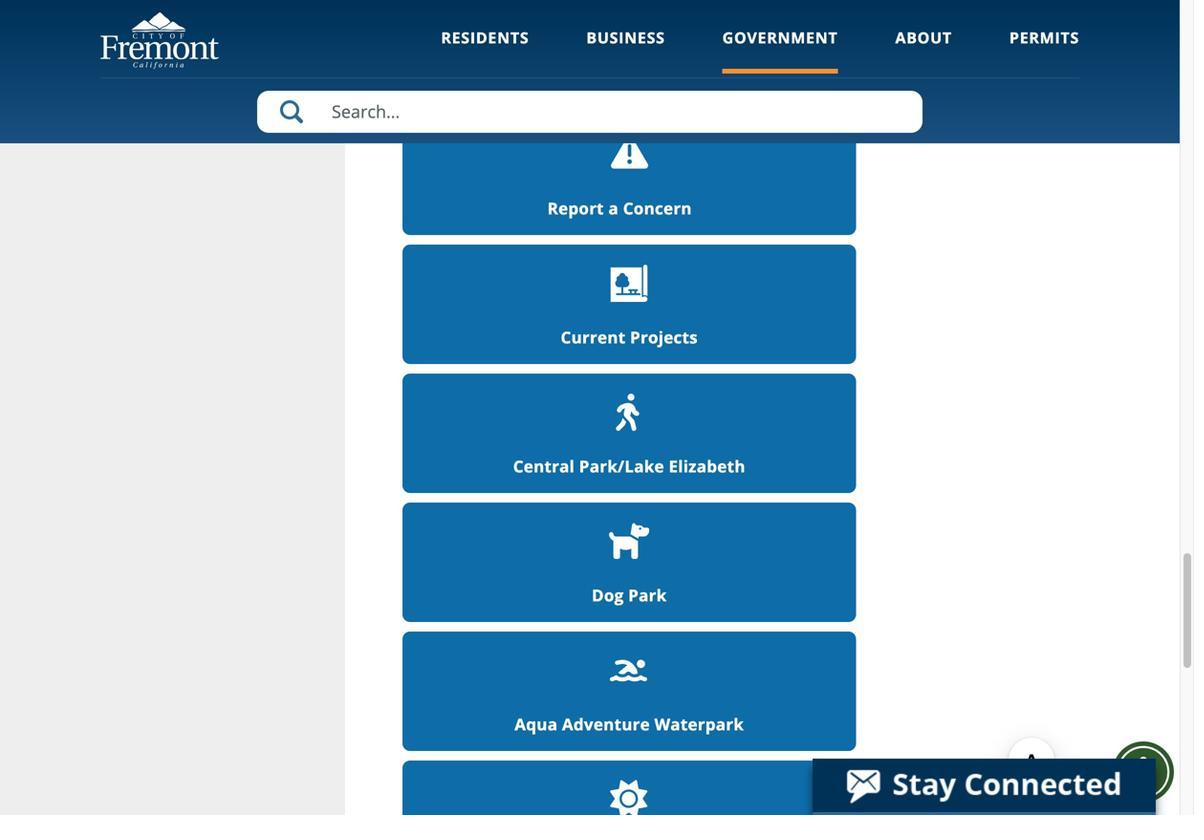 Task type: vqa. For each thing, say whether or not it's contained in the screenshot.
the "&"
no



Task type: locate. For each thing, give the bounding box(es) containing it.
working
[[750, 15, 796, 32]]

public
[[455, 0, 489, 13]]

0 horizontal spatial park
[[628, 585, 667, 607]]

1 vertical spatial to
[[485, 33, 497, 50]]

are
[[728, 15, 747, 32]]

resolve
[[500, 33, 542, 50]]

1 horizontal spatial to
[[609, 15, 621, 32]]

aqua
[[515, 714, 558, 736]]

dog park
[[592, 585, 667, 607]]

park planning blueprint image
[[609, 263, 650, 303]]

dog park link
[[403, 503, 856, 622]]

0 vertical spatial to
[[609, 15, 621, 32]]

residents
[[441, 27, 529, 48]]

government
[[723, 27, 838, 48]]

to up and
[[609, 15, 621, 32]]

government link
[[723, 27, 838, 74]]

about
[[896, 27, 952, 48]]

aqua adventure waterpark
[[515, 714, 744, 736]]

diligently
[[430, 33, 482, 50]]

elizabeth
[[669, 456, 746, 478]]

0 horizontal spatial to
[[485, 33, 497, 50]]

park
[[739, 0, 765, 13], [628, 585, 667, 607]]

park inside 'link'
[[628, 585, 667, 607]]

san
[[618, 0, 639, 13]]

business
[[587, 27, 665, 48]]

to
[[609, 15, 621, 32], [485, 33, 497, 50]]

and
[[612, 33, 634, 50]]

1 horizontal spatial park
[[739, 0, 765, 13]]

dog image
[[609, 524, 650, 559]]

a
[[609, 198, 619, 220]]

about link
[[896, 27, 952, 74]]

current projects
[[561, 327, 698, 349]]

jose
[[642, 0, 666, 13]]

understanding.
[[430, 52, 518, 69]]

business link
[[587, 27, 665, 74]]

current
[[561, 327, 626, 349]]

the
[[430, 0, 451, 13]]

park right dog on the bottom of page
[[628, 585, 667, 607]]

1 vertical spatial park
[[628, 585, 667, 607]]

maintenance.
[[624, 15, 703, 32]]

central park/lake elizabeth link
[[403, 374, 856, 493]]

waterpark
[[655, 714, 744, 736]]

report a concern
[[548, 198, 692, 220]]

0 vertical spatial park
[[739, 0, 765, 13]]

current projects link
[[403, 245, 856, 364]]

park up are
[[739, 0, 765, 13]]

report a concern link
[[403, 116, 856, 235]]

to down august
[[485, 33, 497, 50]]



Task type: describe. For each thing, give the bounding box(es) containing it.
restrooms
[[493, 0, 552, 13]]

due
[[584, 15, 606, 32]]

sun image
[[609, 780, 650, 816]]

Search text field
[[257, 91, 923, 133]]

29-
[[513, 15, 532, 32]]

park inside the public restrooms at mission san jose community park will be closed august 29-31, 2023 due to maintenance. we are working diligently to resolve this matter and appreciate your understanding.
[[739, 0, 765, 13]]

park/lake
[[579, 456, 665, 478]]

2023
[[552, 15, 581, 32]]

appreciate
[[637, 33, 699, 50]]

stay connected image
[[813, 759, 1154, 813]]

exclamation point in triangle image
[[609, 134, 650, 174]]

community
[[669, 0, 736, 13]]

permits
[[1010, 27, 1080, 48]]

report
[[548, 198, 604, 220]]

31,
[[532, 15, 549, 32]]

august
[[470, 15, 510, 32]]

at
[[556, 0, 567, 13]]

central
[[513, 456, 575, 478]]

aqua adventure waterpark link
[[403, 632, 856, 752]]

be
[[791, 0, 805, 13]]

the public restrooms at mission san jose community park will be closed august 29-31, 2023 due to maintenance. we are working diligently to resolve this matter and appreciate your understanding.
[[430, 0, 805, 69]]

matter
[[569, 33, 609, 50]]

will
[[769, 0, 788, 13]]

swimmer image
[[609, 651, 650, 691]]

this
[[545, 33, 566, 50]]

permits link
[[1010, 27, 1080, 74]]

residents link
[[441, 27, 529, 74]]

we
[[706, 15, 725, 32]]

projects
[[630, 327, 698, 349]]

central park/lake elizabeth
[[513, 456, 746, 478]]

dog
[[592, 585, 624, 607]]

mission
[[570, 0, 614, 13]]

closed
[[430, 15, 467, 32]]

person walking image
[[609, 392, 650, 433]]

your
[[702, 33, 728, 50]]

adventure
[[562, 714, 650, 736]]

concern
[[623, 198, 692, 220]]



